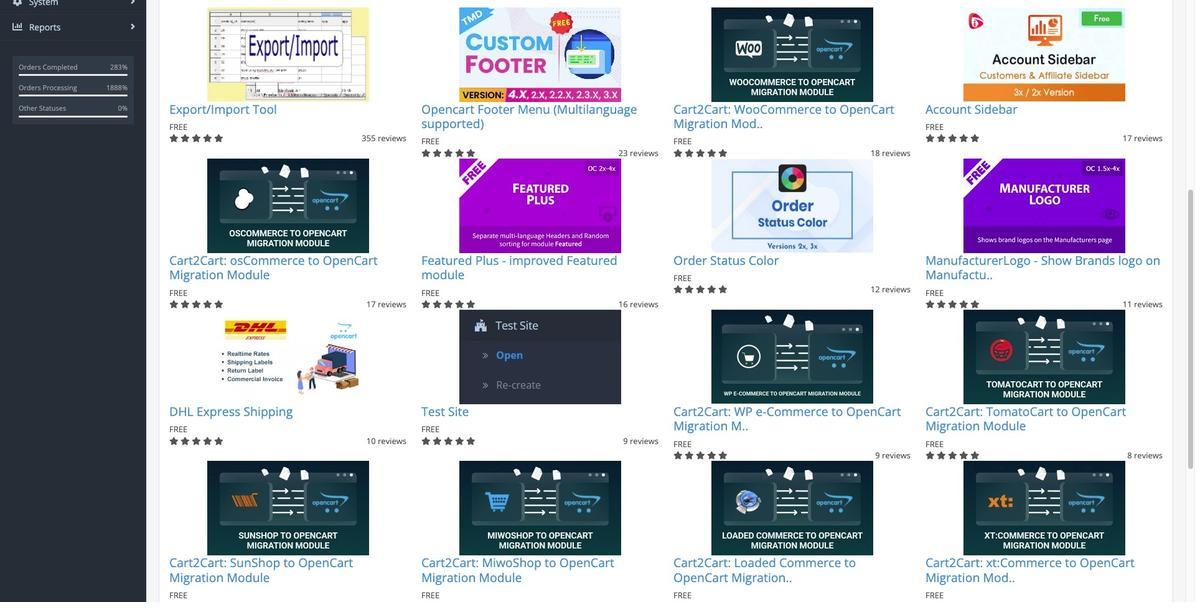 Task type: locate. For each thing, give the bounding box(es) containing it.
cart2cart: inside cart2cart: woocommerce to opencart migration mod.. free
[[674, 101, 731, 117]]

cart2cart: miwoshop to opencart migration module image
[[459, 461, 621, 556]]

0 horizontal spatial 17
[[367, 299, 376, 310]]

mod.. inside cart2cart: woocommerce to opencart migration mod.. free
[[731, 115, 763, 132]]

cart2cart: inside cart2cart: oscommerce to opencart migration module free
[[169, 252, 227, 269]]

migration inside 'cart2cart: wp e-commerce to opencart migration m.. free'
[[674, 418, 728, 435]]

migration for cart2cart: oscommerce to opencart migration module
[[169, 267, 224, 283]]

reviews
[[378, 133, 407, 144], [1135, 133, 1163, 144], [630, 147, 659, 159], [882, 147, 911, 159], [882, 284, 911, 295], [378, 299, 407, 310], [630, 299, 659, 310], [1135, 299, 1163, 310], [378, 436, 407, 447], [630, 436, 659, 447], [882, 450, 911, 461], [1135, 450, 1163, 461]]

0 horizontal spatial 9 reviews
[[623, 436, 659, 447]]

export/import
[[169, 101, 250, 117]]

9 for test site
[[623, 436, 628, 447]]

shipping
[[244, 403, 293, 420]]

cart2cart: inside cart2cart: sunshop to opencart migration module free
[[169, 555, 227, 572]]

mod.. for woocommerce
[[731, 115, 763, 132]]

18
[[871, 147, 880, 159]]

migration inside cart2cart: tomatocart to opencart migration module free
[[926, 418, 980, 435]]

opencart footer menu (multilanguage supported) image
[[459, 7, 621, 102]]

migration inside cart2cart: sunshop to opencart migration module free
[[169, 569, 224, 586]]

reviews for featured plus - improved featured module
[[630, 299, 659, 310]]

woocommerce
[[734, 101, 822, 117]]

1 vertical spatial mod..
[[984, 569, 1016, 586]]

opencart inside cart2cart: tomatocart to opencart migration module free
[[1072, 403, 1127, 420]]

to for cart2cart: sunshop to opencart migration module
[[284, 555, 295, 572]]

migration inside cart2cart: oscommerce to opencart migration module free
[[169, 267, 224, 283]]

1 vertical spatial orders
[[19, 83, 41, 92]]

featured right improved
[[567, 252, 618, 269]]

cart2cart: woocommerce to opencart migration mod.. image
[[711, 7, 873, 102]]

355 reviews
[[362, 133, 407, 144]]

to inside the cart2cart: xt:commerce to opencart migration mod.. free
[[1065, 555, 1077, 572]]

color
[[749, 252, 779, 269]]

cart2cart: for cart2cart: oscommerce to opencart migration module
[[169, 252, 227, 269]]

9 reviews for test site
[[623, 436, 659, 447]]

reviews for test site
[[630, 436, 659, 447]]

dhl express shipping image
[[207, 310, 369, 405]]

23 reviews
[[619, 147, 659, 159]]

to inside cart2cart: woocommerce to opencart migration mod.. free
[[825, 101, 837, 117]]

cart2cart: inside the 'cart2cart: miwoshop to opencart migration module free'
[[422, 555, 479, 572]]

tomatocart
[[987, 403, 1054, 420]]

1 horizontal spatial 17 reviews
[[1123, 133, 1163, 144]]

account sidebar link
[[926, 101, 1018, 117]]

cart2cart:
[[674, 101, 731, 117], [169, 252, 227, 269], [674, 403, 731, 420], [926, 403, 983, 420], [169, 555, 227, 572], [422, 555, 479, 572], [674, 555, 731, 572], [926, 555, 983, 572]]

order status color image
[[711, 159, 873, 253]]

mod.. inside the cart2cart: xt:commerce to opencart migration mod.. free
[[984, 569, 1016, 586]]

0 vertical spatial 9
[[623, 436, 628, 447]]

migration
[[674, 115, 728, 132], [169, 267, 224, 283], [674, 418, 728, 435], [926, 418, 980, 435], [169, 569, 224, 586], [422, 569, 476, 586], [926, 569, 980, 586]]

cart2cart: inside cart2cart: tomatocart to opencart migration module free
[[926, 403, 983, 420]]

12
[[871, 284, 880, 295]]

0 horizontal spatial 9
[[623, 436, 628, 447]]

sunshop
[[230, 555, 280, 572]]

commerce
[[767, 403, 829, 420], [780, 555, 841, 572]]

completed
[[43, 62, 78, 71]]

2 - from the left
[[1034, 252, 1038, 269]]

featured
[[422, 252, 472, 269], [567, 252, 618, 269]]

commerce right wp
[[767, 403, 829, 420]]

cart2cart: loaded commerce to opencart migration.. image
[[711, 461, 873, 556]]

cart2cart: sunshop to opencart migration module free
[[169, 555, 353, 601]]

orders processing
[[19, 83, 77, 92]]

0 vertical spatial orders
[[19, 62, 41, 71]]

orders for orders processing
[[19, 83, 41, 92]]

2 orders from the top
[[19, 83, 41, 92]]

0 vertical spatial 9 reviews
[[623, 436, 659, 447]]

opencart
[[422, 101, 475, 117]]

cart2cart: wp e-commerce to opencart migration m.. image
[[711, 310, 873, 405]]

account sidebar free
[[926, 101, 1018, 133]]

orders
[[19, 62, 41, 71], [19, 83, 41, 92]]

23
[[619, 147, 628, 159]]

17 reviews
[[1123, 133, 1163, 144], [367, 299, 407, 310]]

module for oscommerce
[[227, 267, 270, 283]]

order
[[674, 252, 707, 269]]

cart2cart: oscommerce to opencart migration module free
[[169, 252, 378, 299]]

cart2cart: woocommerce to opencart migration mod.. free
[[674, 101, 895, 147]]

1888%
[[106, 83, 128, 92]]

opencart inside cart2cart: woocommerce to opencart migration mod.. free
[[840, 101, 895, 117]]

1 vertical spatial commerce
[[780, 555, 841, 572]]

free inside the 'opencart footer menu (multilanguage supported) free'
[[422, 136, 440, 147]]

migration inside cart2cart: woocommerce to opencart migration mod.. free
[[674, 115, 728, 132]]

1 horizontal spatial featured
[[567, 252, 618, 269]]

tool
[[253, 101, 277, 117]]

1 horizontal spatial -
[[1034, 252, 1038, 269]]

express
[[197, 403, 241, 420]]

1 vertical spatial 9 reviews
[[876, 450, 911, 461]]

footer
[[478, 101, 515, 117]]

1 vertical spatial 17
[[367, 299, 376, 310]]

1 horizontal spatial 9
[[876, 450, 880, 461]]

free inside cart2cart: woocommerce to opencart migration mod.. free
[[674, 136, 692, 147]]

module for sunshop
[[227, 569, 270, 586]]

to for cart2cart: tomatocart to opencart migration module
[[1057, 403, 1069, 420]]

to inside cart2cart: tomatocart to opencart migration module free
[[1057, 403, 1069, 420]]

module inside cart2cart: tomatocart to opencart migration module free
[[984, 418, 1027, 435]]

to inside cart2cart: sunshop to opencart migration module free
[[284, 555, 295, 572]]

to inside the 'cart2cart: miwoshop to opencart migration module free'
[[545, 555, 557, 572]]

module inside the 'cart2cart: miwoshop to opencart migration module free'
[[479, 569, 522, 586]]

opencart inside cart2cart: oscommerce to opencart migration module free
[[323, 252, 378, 269]]

cart2cart: oscommerce to opencart migration module image
[[207, 159, 369, 253]]

-
[[502, 252, 506, 269], [1034, 252, 1038, 269]]

cart2cart: for cart2cart: xt:commerce to opencart migration mod..
[[926, 555, 983, 572]]

1 - from the left
[[502, 252, 506, 269]]

0 horizontal spatial -
[[502, 252, 506, 269]]

cart2cart: sunshop to opencart migration module link
[[169, 555, 353, 586]]

statuses
[[39, 104, 66, 113]]

1 orders from the top
[[19, 62, 41, 71]]

reviews for export/import tool
[[378, 133, 407, 144]]

reviews for cart2cart: wp e-commerce to opencart migration m..
[[882, 450, 911, 461]]

opencart for cart2cart: tomatocart to opencart migration module
[[1072, 403, 1127, 420]]

1 vertical spatial 9
[[876, 450, 880, 461]]

oscommerce
[[230, 252, 305, 269]]

opencart inside the cart2cart: xt:commerce to opencart migration mod.. free
[[1080, 555, 1135, 572]]

cart2cart: wp e-commerce to opencart migration m.. free
[[674, 403, 901, 450]]

0 horizontal spatial mod..
[[731, 115, 763, 132]]

star image
[[169, 135, 178, 143], [926, 135, 935, 143], [937, 135, 946, 143], [948, 135, 957, 143], [960, 135, 969, 143], [433, 149, 442, 157], [444, 149, 453, 157], [455, 149, 464, 157], [466, 149, 476, 157], [685, 149, 694, 157], [707, 149, 717, 157], [719, 149, 728, 157], [674, 286, 683, 294], [685, 286, 694, 294], [181, 301, 190, 309], [192, 301, 201, 309], [433, 301, 442, 309], [444, 301, 453, 309], [455, 301, 464, 309], [926, 301, 935, 309], [169, 437, 178, 446], [214, 437, 223, 446], [422, 437, 431, 446], [444, 437, 453, 446], [466, 437, 476, 446], [674, 452, 683, 460], [926, 452, 935, 460], [937, 452, 946, 460], [971, 452, 980, 460]]

16 reviews
[[619, 299, 659, 310]]

- left show
[[1034, 252, 1038, 269]]

0 vertical spatial commerce
[[767, 403, 829, 420]]

cart2cart: for cart2cart: miwoshop to opencart migration module
[[422, 555, 479, 572]]

(multilanguage
[[554, 101, 638, 117]]

cart2cart: inside the cart2cart: loaded commerce to opencart migration.. free
[[674, 555, 731, 572]]

reviews for cart2cart: woocommerce to opencart migration mod..
[[882, 147, 911, 159]]

reviews for order status color
[[882, 284, 911, 295]]

opencart for cart2cart: oscommerce to opencart migration module
[[323, 252, 378, 269]]

show
[[1041, 252, 1072, 269]]

supported)
[[422, 115, 484, 132]]

cart2cart: xt:commerce to opencart migration mod.. image
[[964, 461, 1126, 556]]

module
[[227, 267, 270, 283], [984, 418, 1027, 435], [227, 569, 270, 586], [479, 569, 522, 586]]

cart2cart: loaded commerce to opencart migration.. free
[[674, 555, 856, 601]]

cart2cart: inside 'cart2cart: wp e-commerce to opencart migration m.. free'
[[674, 403, 731, 420]]

0 vertical spatial 17
[[1123, 133, 1132, 144]]

orders up 'orders processing'
[[19, 62, 41, 71]]

18 reviews
[[871, 147, 911, 159]]

cart2cart: miwoshop to opencart migration module free
[[422, 555, 615, 601]]

to inside cart2cart: oscommerce to opencart migration module free
[[308, 252, 320, 269]]

account sidebar image
[[964, 7, 1126, 102]]

module inside cart2cart: oscommerce to opencart migration module free
[[227, 267, 270, 283]]

8 reviews
[[1128, 450, 1163, 461]]

module inside cart2cart: sunshop to opencart migration module free
[[227, 569, 270, 586]]

orders up the "other"
[[19, 83, 41, 92]]

283%
[[110, 62, 128, 71]]

to for cart2cart: miwoshop to opencart migration module
[[545, 555, 557, 572]]

star image
[[181, 135, 190, 143], [192, 135, 201, 143], [203, 135, 212, 143], [214, 135, 223, 143], [971, 135, 980, 143], [422, 149, 431, 157], [674, 149, 683, 157], [696, 149, 705, 157], [696, 286, 705, 294], [707, 286, 717, 294], [719, 286, 728, 294], [169, 301, 178, 309], [203, 301, 212, 309], [214, 301, 223, 309], [422, 301, 431, 309], [466, 301, 476, 309], [937, 301, 946, 309], [948, 301, 957, 309], [960, 301, 969, 309], [971, 301, 980, 309], [181, 437, 190, 446], [192, 437, 201, 446], [203, 437, 212, 446], [433, 437, 442, 446], [455, 437, 464, 446], [685, 452, 694, 460], [696, 452, 705, 460], [707, 452, 717, 460], [719, 452, 728, 460], [948, 452, 957, 460], [960, 452, 969, 460]]

opencart inside the 'cart2cart: miwoshop to opencart migration module free'
[[560, 555, 615, 572]]

migration for cart2cart: sunshop to opencart migration module
[[169, 569, 224, 586]]

featured left plus
[[422, 252, 472, 269]]

9 reviews for cart2cart: wp e-commerce to opencart migration m..
[[876, 450, 911, 461]]

to for cart2cart: oscommerce to opencart migration module
[[308, 252, 320, 269]]

migration inside the cart2cart: xt:commerce to opencart migration mod.. free
[[926, 569, 980, 586]]

mod..
[[731, 115, 763, 132], [984, 569, 1016, 586]]

0 vertical spatial mod..
[[731, 115, 763, 132]]

dhl
[[169, 403, 193, 420]]

1 horizontal spatial mod..
[[984, 569, 1016, 586]]

xt:commerce
[[987, 555, 1062, 572]]

1 vertical spatial 17 reviews
[[367, 299, 407, 310]]

logo
[[1119, 252, 1143, 269]]

m..
[[731, 418, 749, 435]]

17
[[1123, 133, 1132, 144], [367, 299, 376, 310]]

0 horizontal spatial featured
[[422, 252, 472, 269]]

free
[[169, 121, 188, 133], [926, 121, 944, 133], [422, 136, 440, 147], [674, 136, 692, 147], [674, 273, 692, 284], [169, 287, 188, 299], [422, 287, 440, 299], [926, 287, 944, 299], [169, 424, 188, 435], [422, 424, 440, 435], [674, 439, 692, 450], [926, 439, 944, 450], [169, 590, 188, 601], [422, 590, 440, 601], [674, 590, 692, 601], [926, 590, 944, 601]]

improved
[[509, 252, 564, 269]]

reviews for cart2cart: oscommerce to opencart migration module
[[378, 299, 407, 310]]

manufactu..
[[926, 267, 993, 283]]

free inside the 'cart2cart: miwoshop to opencart migration module free'
[[422, 590, 440, 601]]

opencart inside cart2cart: sunshop to opencart migration module free
[[298, 555, 353, 572]]

commerce right loaded
[[780, 555, 841, 572]]

9
[[623, 436, 628, 447], [876, 450, 880, 461]]

cart2cart: inside the cart2cart: xt:commerce to opencart migration mod.. free
[[926, 555, 983, 572]]

migration inside the 'cart2cart: miwoshop to opencart migration module free'
[[422, 569, 476, 586]]

migration for cart2cart: xt:commerce to opencart migration mod..
[[926, 569, 980, 586]]

9 for cart2cart: wp e-commerce to opencart migration m..
[[876, 450, 880, 461]]

export/import tool free
[[169, 101, 277, 133]]

free inside dhl express shipping free
[[169, 424, 188, 435]]

free inside manufacturerlogo - show brands logo on manufactu.. free
[[926, 287, 944, 299]]

0 horizontal spatial 17 reviews
[[367, 299, 407, 310]]

to
[[825, 101, 837, 117], [308, 252, 320, 269], [832, 403, 843, 420], [1057, 403, 1069, 420], [284, 555, 295, 572], [545, 555, 557, 572], [845, 555, 856, 572], [1065, 555, 1077, 572]]

1 horizontal spatial 9 reviews
[[876, 450, 911, 461]]

opencart for cart2cart: xt:commerce to opencart migration mod..
[[1080, 555, 1135, 572]]

0 vertical spatial 17 reviews
[[1123, 133, 1163, 144]]

1 horizontal spatial 17
[[1123, 133, 1132, 144]]

- right plus
[[502, 252, 506, 269]]

17 for cart2cart: oscommerce to opencart migration module
[[367, 299, 376, 310]]

migration for cart2cart: woocommerce to opencart migration mod..
[[674, 115, 728, 132]]

opencart
[[840, 101, 895, 117], [323, 252, 378, 269], [847, 403, 901, 420], [1072, 403, 1127, 420], [298, 555, 353, 572], [560, 555, 615, 572], [1080, 555, 1135, 572], [674, 569, 729, 586]]

9 reviews
[[623, 436, 659, 447], [876, 450, 911, 461]]



Task type: describe. For each thing, give the bounding box(es) containing it.
cart2cart: for cart2cart: loaded commerce to opencart migration..
[[674, 555, 731, 572]]

site
[[448, 403, 469, 420]]

export/import tool image
[[207, 7, 369, 102]]

test site free
[[422, 403, 469, 435]]

reviews for cart2cart: tomatocart to opencart migration module
[[1135, 450, 1163, 461]]

8
[[1128, 450, 1132, 461]]

reviews for opencart footer menu (multilanguage supported)
[[630, 147, 659, 159]]

11 reviews
[[1123, 299, 1163, 310]]

featured plus - improved featured module link
[[422, 252, 618, 283]]

cart2cart: loaded commerce to opencart migration.. link
[[674, 555, 856, 586]]

export/import tool link
[[169, 101, 277, 117]]

opencart for cart2cart: sunshop to opencart migration module
[[298, 555, 353, 572]]

free inside the export/import tool free
[[169, 121, 188, 133]]

status
[[711, 252, 746, 269]]

opencart footer menu (multilanguage supported) link
[[422, 101, 638, 132]]

to inside 'cart2cart: wp e-commerce to opencart migration m.. free'
[[832, 403, 843, 420]]

commerce inside 'cart2cart: wp e-commerce to opencart migration m.. free'
[[767, 403, 829, 420]]

test site link
[[422, 403, 469, 420]]

1 featured from the left
[[422, 252, 472, 269]]

cart2cart: woocommerce to opencart migration mod.. link
[[674, 101, 895, 132]]

- inside manufacturerlogo - show brands logo on manufactu.. free
[[1034, 252, 1038, 269]]

dhl express shipping free
[[169, 403, 293, 435]]

cart2cart: xt:commerce to opencart migration mod.. link
[[926, 555, 1135, 586]]

migration..
[[732, 569, 793, 586]]

11
[[1123, 299, 1132, 310]]

order status color link
[[674, 252, 779, 269]]

migration for cart2cart: tomatocart to opencart migration module
[[926, 418, 980, 435]]

free inside cart2cart: oscommerce to opencart migration module free
[[169, 287, 188, 299]]

free inside cart2cart: tomatocart to opencart migration module free
[[926, 439, 944, 450]]

menu
[[518, 101, 550, 117]]

2 featured from the left
[[567, 252, 618, 269]]

brands
[[1075, 252, 1116, 269]]

orders for orders completed
[[19, 62, 41, 71]]

17 reviews for account sidebar
[[1123, 133, 1163, 144]]

migration for cart2cart: miwoshop to opencart migration module
[[422, 569, 476, 586]]

17 reviews for cart2cart: oscommerce to opencart migration module
[[367, 299, 407, 310]]

module
[[422, 267, 465, 283]]

free inside test site free
[[422, 424, 440, 435]]

account
[[926, 101, 972, 117]]

free inside featured plus - improved featured module free
[[422, 287, 440, 299]]

10 reviews
[[367, 436, 407, 447]]

manufacturerlogo - show brands logo on manufactu.. free
[[926, 252, 1161, 299]]

free inside the cart2cart: loaded commerce to opencart migration.. free
[[674, 590, 692, 601]]

manufacturerlogo - show brands logo on manufactu.. image
[[964, 159, 1126, 253]]

- inside featured plus - improved featured module free
[[502, 252, 506, 269]]

free inside cart2cart: sunshop to opencart migration module free
[[169, 590, 188, 601]]

reviews for dhl express shipping
[[378, 436, 407, 447]]

e-
[[756, 403, 767, 420]]

cart2cart: for cart2cart: tomatocart to opencart migration module
[[926, 403, 983, 420]]

other statuses
[[19, 104, 66, 113]]

commerce inside the cart2cart: loaded commerce to opencart migration.. free
[[780, 555, 841, 572]]

cart2cart: tomatocart to opencart migration module link
[[926, 403, 1127, 435]]

chart bar image
[[12, 22, 24, 32]]

processing
[[43, 83, 77, 92]]

dhl express shipping link
[[169, 403, 293, 420]]

opencart for cart2cart: woocommerce to opencart migration mod..
[[840, 101, 895, 117]]

module for miwoshop
[[479, 569, 522, 586]]

opencart for cart2cart: miwoshop to opencart migration module
[[560, 555, 615, 572]]

10
[[367, 436, 376, 447]]

featured plus - improved featured module free
[[422, 252, 618, 299]]

cart2cart: xt:commerce to opencart migration mod.. free
[[926, 555, 1135, 601]]

free inside account sidebar free
[[926, 121, 944, 133]]

opencart inside the cart2cart: loaded commerce to opencart migration.. free
[[674, 569, 729, 586]]

cart2cart: tomatocart to opencart migration module image
[[964, 310, 1126, 405]]

free inside 'cart2cart: wp e-commerce to opencart migration m.. free'
[[674, 439, 692, 450]]

cart2cart: tomatocart to opencart migration module free
[[926, 403, 1127, 450]]

module for tomatocart
[[984, 418, 1027, 435]]

cart2cart: wp e-commerce to opencart migration m.. link
[[674, 403, 901, 435]]

17 for account sidebar
[[1123, 133, 1132, 144]]

sidebar
[[975, 101, 1018, 117]]

cart2cart: sunshop to opencart migration module image
[[207, 461, 369, 556]]

free inside the cart2cart: xt:commerce to opencart migration mod.. free
[[926, 590, 944, 601]]

test
[[422, 403, 445, 420]]

cart2cart: miwoshop to opencart migration module link
[[422, 555, 615, 586]]

cart2cart: for cart2cart: wp e-commerce to opencart migration m..
[[674, 403, 731, 420]]

16
[[619, 299, 628, 310]]

order status color free
[[674, 252, 779, 284]]

other
[[19, 104, 37, 113]]

orders completed
[[19, 62, 78, 71]]

test site image
[[459, 310, 621, 405]]

355
[[362, 133, 376, 144]]

reports link
[[0, 15, 146, 40]]

mod.. for xt:commerce
[[984, 569, 1016, 586]]

miwoshop
[[482, 555, 542, 572]]

reports
[[27, 21, 61, 33]]

featured plus - improved featured module image
[[459, 159, 621, 253]]

opencart inside 'cart2cart: wp e-commerce to opencart migration m.. free'
[[847, 403, 901, 420]]

cog image
[[12, 0, 24, 7]]

to inside the cart2cart: loaded commerce to opencart migration.. free
[[845, 555, 856, 572]]

on
[[1146, 252, 1161, 269]]

free inside order status color free
[[674, 273, 692, 284]]

plus
[[476, 252, 499, 269]]

loaded
[[734, 555, 776, 572]]

12 reviews
[[871, 284, 911, 295]]

cart2cart: oscommerce to opencart migration module link
[[169, 252, 378, 283]]

opencart footer menu (multilanguage supported) free
[[422, 101, 638, 147]]

reviews for manufacturerlogo - show brands logo on manufactu..
[[1135, 299, 1163, 310]]

manufacturerlogo
[[926, 252, 1031, 269]]

reviews for account sidebar
[[1135, 133, 1163, 144]]

to for cart2cart: xt:commerce to opencart migration mod..
[[1065, 555, 1077, 572]]

cart2cart: for cart2cart: woocommerce to opencart migration mod..
[[674, 101, 731, 117]]

0%
[[118, 104, 128, 113]]

manufacturerlogo - show brands logo on manufactu.. link
[[926, 252, 1161, 283]]

to for cart2cart: woocommerce to opencart migration mod..
[[825, 101, 837, 117]]

wp
[[734, 403, 753, 420]]

cart2cart: for cart2cart: sunshop to opencart migration module
[[169, 555, 227, 572]]



Task type: vqa. For each thing, say whether or not it's contained in the screenshot.
Site
yes



